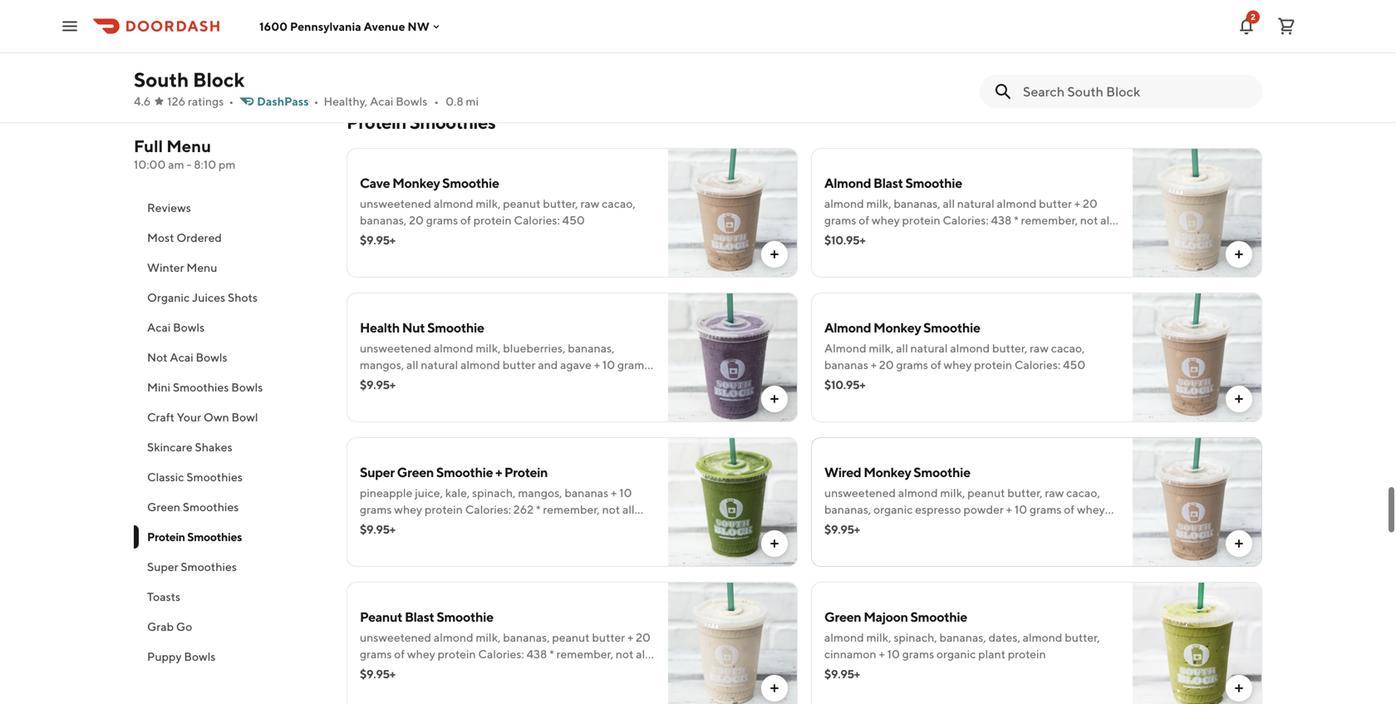Task type: vqa. For each thing, say whether or not it's contained in the screenshot.


Task type: describe. For each thing, give the bounding box(es) containing it.
colors, inside peanut blast smoothie unsweetened almond milk,  bananas, peanut butter   + 20 grams of whey protein  calories: 438  * remember, not all calories are created equal. we encourage you to eat real food and to count colors, not calories!
[[456, 681, 490, 694]]

milk, inside health nut smoothie unsweetened almond milk, blueberries, bananas, mangos, all natural almond butter and agave  + 10 grams of whey protein  calories: 390
[[476, 341, 501, 355]]

calories: inside cave monkey smoothie unsweetened almond milk, peanut butter, raw cacao, bananas, 20 grams of protein  calories: 450 $9.95+
[[514, 213, 560, 227]]

puppy
[[147, 650, 182, 663]]

pm
[[219, 158, 236, 171]]

add item to cart image for almond blast smoothie
[[1233, 248, 1246, 261]]

real inside peanut blast smoothie unsweetened almond milk,  bananas, peanut butter   + 20 grams of whey protein  calories: 438  * remember, not all calories are created equal. we encourage you to eat real food and to count colors, not calories!
[[630, 664, 650, 678]]

ordered
[[177, 231, 222, 244]]

pineapple
[[360, 486, 413, 500]]

matchacado smoothie image
[[668, 0, 798, 75]]

grams inside almond blast smoothie almond milk, bananas, all natural almond butter + 20 grams of whey protein  calories: 438  * remember, not all calories are created equal. we encourage you to eat real food and to count colors, not calories!
[[825, 213, 857, 227]]

10 inside green majoon smoothie almond milk, spinach, bananas, dates, almond butter, cinnamon + 10 grams organic plant protein $9.95+
[[888, 647, 900, 661]]

grams inside green majoon smoothie almond milk, spinach, bananas, dates, almond butter, cinnamon + 10 grams organic plant protein $9.95+
[[903, 647, 935, 661]]

remember, for super green smoothie + protein
[[543, 503, 600, 516]]

peanut inside peanut blast smoothie unsweetened almond milk,  bananas, peanut butter   + 20 grams of whey protein  calories: 438  * remember, not all calories are created equal. we encourage you to eat real food and to count colors, not calories!
[[552, 631, 590, 644]]

all inside health nut smoothie unsweetened almond milk, blueberries, bananas, mangos, all natural almond butter and agave  + 10 grams of whey protein  calories: 390
[[407, 358, 419, 372]]

organic inside wired monkey smoothie unsweetened almond milk, peanut butter, raw cacao, bananas, organic espresso powder + 10 grams of whey protein  calories: 450
[[874, 503, 913, 516]]

equal. for milk,
[[930, 230, 962, 244]]

10:00
[[134, 158, 166, 171]]

classic
[[147, 470, 184, 484]]

winter menu button
[[134, 253, 327, 283]]

bananas inside the super green smoothie + protein pineapple juice, kale, spinach, mangos, bananas + 10 grams whey protein  calories: 262  * remember, not all calories are created equal. we encourage you to eat real food and to count colors, not calories!
[[565, 486, 609, 500]]

protein inside peanut blast smoothie unsweetened almond milk,  bananas, peanut butter   + 20 grams of whey protein  calories: 438  * remember, not all calories are created equal. we encourage you to eat real food and to count colors, not calories!
[[438, 647, 476, 661]]

bananas, inside almond blast smoothie almond milk, bananas, all natural almond butter + 20 grams of whey protein  calories: 438  * remember, not all calories are created equal. we encourage you to eat real food and to count colors, not calories!
[[894, 197, 941, 210]]

390
[[492, 375, 514, 388]]

calories for super
[[360, 519, 401, 533]]

shots
[[228, 291, 258, 304]]

protein inside cave monkey smoothie unsweetened almond milk, peanut butter, raw cacao, bananas, 20 grams of protein  calories: 450 $9.95+
[[474, 213, 512, 227]]

shakes
[[195, 440, 233, 454]]

$10.95+ inside almond monkey smoothie almond milk, all natural almond butter, raw cacao, bananas + 20 grams of whey protein  calories: 450 $10.95+
[[825, 378, 866, 392]]

bananas inside almond monkey smoothie almond milk, all natural almond butter, raw cacao, bananas + 20 grams of whey protein  calories: 450 $10.95+
[[825, 358, 869, 372]]

your
[[177, 410, 201, 424]]

2 vertical spatial protein
[[147, 530, 185, 544]]

puppy bowls
[[147, 650, 216, 663]]

unsweetened for cave
[[360, 197, 432, 210]]

calories: inside peanut blast smoothie unsweetened almond milk,  bananas, peanut butter   + 20 grams of whey protein  calories: 438  * remember, not all calories are created equal. we encourage you to eat real food and to count colors, not calories!
[[478, 647, 524, 661]]

bowls down go
[[184, 650, 216, 663]]

featured
[[147, 171, 195, 185]]

$9.95+ inside green majoon smoothie almond milk, spinach, bananas, dates, almond butter, cinnamon + 10 grams organic plant protein $9.95+
[[825, 667, 860, 681]]

peanut blast smoothie image
[[668, 582, 798, 704]]

grab
[[147, 620, 174, 634]]

+ inside peanut blast smoothie unsweetened almond milk,  bananas, peanut butter   + 20 grams of whey protein  calories: 438  * remember, not all calories are created equal. we encourage you to eat real food and to count colors, not calories!
[[628, 631, 634, 644]]

milk, inside wired monkey smoothie unsweetened almond milk, peanut butter, raw cacao, bananas, organic espresso powder + 10 grams of whey protein  calories: 450
[[941, 486, 966, 500]]

food inside peanut blast smoothie unsweetened almond milk,  bananas, peanut butter   + 20 grams of whey protein  calories: 438  * remember, not all calories are created equal. we encourage you to eat real food and to count colors, not calories!
[[360, 681, 385, 694]]

almond monkey smoothie almond milk, all natural almond butter, raw cacao, bananas + 20 grams of whey protein  calories: 450 $10.95+
[[825, 320, 1086, 392]]

you for super green smoothie + protein
[[576, 519, 595, 533]]

bowl
[[232, 410, 258, 424]]

menu for winter
[[187, 261, 217, 274]]

we inside peanut blast smoothie unsweetened almond milk,  bananas, peanut butter   + 20 grams of whey protein  calories: 438  * remember, not all calories are created equal. we encourage you to eat real food and to count colors, not calories!
[[499, 664, 515, 678]]

butter inside peanut blast smoothie unsweetened almond milk,  bananas, peanut butter   + 20 grams of whey protein  calories: 438  * remember, not all calories are created equal. we encourage you to eat real food and to count colors, not calories!
[[592, 631, 625, 644]]

eat inside peanut blast smoothie unsweetened almond milk,  bananas, peanut butter   + 20 grams of whey protein  calories: 438  * remember, not all calories are created equal. we encourage you to eat real food and to count colors, not calories!
[[611, 664, 628, 678]]

spinach, inside green majoon smoothie almond milk, spinach, bananas, dates, almond butter, cinnamon + 10 grams organic plant protein $9.95+
[[894, 631, 938, 644]]

of inside almond blast smoothie almond milk, bananas, all natural almond butter + 20 grams of whey protein  calories: 438  * remember, not all calories are created equal. we encourage you to eat real food and to count colors, not calories!
[[859, 213, 870, 227]]

grams inside almond monkey smoothie almond milk, all natural almond butter, raw cacao, bananas + 20 grams of whey protein  calories: 450 $10.95+
[[897, 358, 929, 372]]

south
[[134, 68, 189, 91]]

milk, inside peanut blast smoothie unsweetened almond milk,  bananas, peanut butter   + 20 grams of whey protein  calories: 438  * remember, not all calories are created equal. we encourage you to eat real food and to count colors, not calories!
[[476, 631, 501, 644]]

126
[[167, 94, 186, 108]]

featured items
[[147, 171, 227, 185]]

full
[[134, 136, 163, 156]]

and inside peanut blast smoothie unsweetened almond milk,  bananas, peanut butter   + 20 grams of whey protein  calories: 438  * remember, not all calories are created equal. we encourage you to eat real food and to count colors, not calories!
[[387, 681, 407, 694]]

450 inside wired monkey smoothie unsweetened almond milk, peanut butter, raw cacao, bananas, organic espresso powder + 10 grams of whey protein  calories: 450
[[914, 519, 936, 533]]

are for blast
[[868, 230, 884, 244]]

$9.95+ down peanut
[[360, 667, 396, 681]]

butter inside health nut smoothie unsweetened almond milk, blueberries, bananas, mangos, all natural almond butter and agave  + 10 grams of whey protein  calories: 390
[[503, 358, 536, 372]]

8:10
[[194, 158, 216, 171]]

are for green
[[403, 519, 420, 533]]

bananas, inside cave monkey smoothie unsweetened almond milk, peanut butter, raw cacao, bananas, 20 grams of protein  calories: 450 $9.95+
[[360, 213, 407, 227]]

almond for almond blast smoothie
[[825, 175, 872, 191]]

craft your own bowl
[[147, 410, 258, 424]]

encourage inside peanut blast smoothie unsweetened almond milk,  bananas, peanut butter   + 20 grams of whey protein  calories: 438  * remember, not all calories are created equal. we encourage you to eat real food and to count colors, not calories!
[[517, 664, 573, 678]]

green smoothies button
[[134, 492, 327, 522]]

$9.95+ inside cave monkey smoothie unsweetened almond milk, peanut butter, raw cacao, bananas, 20 grams of protein  calories: 450 $9.95+
[[360, 233, 396, 247]]

not acai bowls button
[[134, 343, 327, 372]]

we for super green smoothie + protein
[[499, 519, 515, 533]]

acai bowls button
[[134, 313, 327, 343]]

most ordered
[[147, 231, 222, 244]]

ratings
[[188, 94, 224, 108]]

3 almond from the top
[[825, 341, 867, 355]]

count for green
[[422, 536, 453, 550]]

honey
[[360, 10, 393, 24]]

puppy bowls button
[[134, 642, 327, 672]]

calories: inside almond blast smoothie almond milk, bananas, all natural almond butter + 20 grams of whey protein  calories: 438  * remember, not all calories are created equal. we encourage you to eat real food and to count colors, not calories!
[[943, 213, 989, 227]]

winter menu
[[147, 261, 217, 274]]

butter inside almond blast smoothie almond milk, bananas, all natural almond butter + 20 grams of whey protein  calories: 438  * remember, not all calories are created equal. we encourage you to eat real food and to count colors, not calories!
[[1039, 197, 1073, 210]]

calories! for almond blast smoothie
[[977, 247, 1022, 260]]

created inside peanut blast smoothie unsweetened almond milk,  bananas, peanut butter   + 20 grams of whey protein  calories: 438  * remember, not all calories are created equal. we encourage you to eat real food and to count colors, not calories!
[[422, 664, 462, 678]]

organic juices shots button
[[134, 283, 327, 313]]

natural inside almond monkey smoothie almond milk, all natural almond butter, raw cacao, bananas + 20 grams of whey protein  calories: 450 $10.95+
[[911, 341, 948, 355]]

smoothie for green majoon smoothie
[[911, 609, 968, 625]]

grab go
[[147, 620, 192, 634]]

whey inside the super green smoothie + protein pineapple juice, kale, spinach, mangos, bananas + 10 grams whey protein  calories: 262  * remember, not all calories are created equal. we encourage you to eat real food and to count colors, not calories!
[[394, 503, 423, 516]]

* for almond blast smoothie
[[1015, 213, 1019, 227]]

green smoothies
[[147, 500, 239, 514]]

food for almond blast smoothie
[[825, 247, 849, 260]]

espresso
[[916, 503, 962, 516]]

mangos, inside the super green smoothie + protein pineapple juice, kale, spinach, mangos, bananas + 10 grams whey protein  calories: 262  * remember, not all calories are created equal. we encourage you to eat real food and to count colors, not calories!
[[518, 486, 563, 500]]

10 inside wired monkey smoothie unsweetened almond milk, peanut butter, raw cacao, bananas, organic espresso powder + 10 grams of whey protein  calories: 450
[[1015, 503, 1028, 516]]

126 ratings •
[[167, 94, 234, 108]]

add item to cart image for cave monkey smoothie
[[768, 248, 782, 261]]

almond blast smoothie almond milk, bananas, all natural almond butter + 20 grams of whey protein  calories: 438  * remember, not all calories are created equal. we encourage you to eat real food and to count colors, not calories!
[[825, 175, 1115, 260]]

colors, for protein
[[456, 536, 490, 550]]

$9.95+ inside almond milk, spinach, matcha, avocado, mango, banana, honey $9.95+
[[360, 30, 396, 44]]

encourage for almond blast smoothie
[[982, 230, 1038, 244]]

bowls for not
[[196, 350, 227, 364]]

whey inside almond blast smoothie almond milk, bananas, all natural almond butter + 20 grams of whey protein  calories: 438  * remember, not all calories are created equal. we encourage you to eat real food and to count colors, not calories!
[[872, 213, 900, 227]]

calories! inside peanut blast smoothie unsweetened almond milk,  bananas, peanut butter   + 20 grams of whey protein  calories: 438  * remember, not all calories are created equal. we encourage you to eat real food and to count colors, not calories!
[[513, 681, 557, 694]]

all inside peanut blast smoothie unsweetened almond milk,  bananas, peanut butter   + 20 grams of whey protein  calories: 438  * remember, not all calories are created equal. we encourage you to eat real food and to count colors, not calories!
[[636, 647, 648, 661]]

smoothies for super smoothies button
[[181, 560, 237, 574]]

1600 pennsylvania avenue nw button
[[259, 19, 443, 33]]

almond inside peanut blast smoothie unsweetened almond milk,  bananas, peanut butter   + 20 grams of whey protein  calories: 438  * remember, not all calories are created equal. we encourage you to eat real food and to count colors, not calories!
[[434, 631, 474, 644]]

dashpass •
[[257, 94, 319, 108]]

smoothie for super green smoothie + protein
[[436, 464, 493, 480]]

super smoothies button
[[134, 552, 327, 582]]

toasts button
[[134, 582, 327, 612]]

go
[[176, 620, 192, 634]]

calories inside peanut blast smoothie unsweetened almond milk,  bananas, peanut butter   + 20 grams of whey protein  calories: 438  * remember, not all calories are created equal. we encourage you to eat real food and to count colors, not calories!
[[360, 664, 401, 678]]

not
[[147, 350, 168, 364]]

bananas, inside green majoon smoothie almond milk, spinach, bananas, dates, almond butter, cinnamon + 10 grams organic plant protein $9.95+
[[940, 631, 987, 644]]

-
[[187, 158, 192, 171]]

health nut smoothie unsweetened almond milk, blueberries, bananas, mangos, all natural almond butter and agave  + 10 grams of whey protein  calories: 390
[[360, 320, 650, 388]]

not acai bowls
[[147, 350, 227, 364]]

bananas, inside peanut blast smoothie unsweetened almond milk,  bananas, peanut butter   + 20 grams of whey protein  calories: 438  * remember, not all calories are created equal. we encourage you to eat real food and to count colors, not calories!
[[503, 631, 550, 644]]

whey inside health nut smoothie unsweetened almond milk, blueberries, bananas, mangos, all natural almond butter and agave  + 10 grams of whey protein  calories: 390
[[373, 375, 401, 388]]

notification bell image
[[1237, 16, 1257, 36]]

juice,
[[415, 486, 443, 500]]

south block
[[134, 68, 245, 91]]

green for majoon
[[825, 609, 862, 625]]

calories: inside health nut smoothie unsweetened almond milk, blueberries, bananas, mangos, all natural almond butter and agave  + 10 grams of whey protein  calories: 390
[[444, 375, 490, 388]]

super green smoothie + protein image
[[668, 437, 798, 567]]

mini
[[147, 380, 171, 394]]

almond milk, spinach, matcha, avocado, mango, banana, honey $9.95+
[[360, 0, 653, 44]]

nut
[[402, 320, 425, 335]]

0 horizontal spatial protein smoothies
[[147, 530, 242, 544]]

blueberries,
[[503, 341, 566, 355]]

health
[[360, 320, 400, 335]]

cave
[[360, 175, 390, 191]]

calories: inside almond monkey smoothie almond milk, all natural almond butter, raw cacao, bananas + 20 grams of whey protein  calories: 450 $10.95+
[[1015, 358, 1061, 372]]

20 inside cave monkey smoothie unsweetened almond milk, peanut butter, raw cacao, bananas, 20 grams of protein  calories: 450 $9.95+
[[409, 213, 424, 227]]

almond inside almond milk, spinach, matcha, avocado, mango, banana, honey $9.95+
[[360, 0, 400, 7]]

10 inside the super green smoothie + protein pineapple juice, kale, spinach, mangos, bananas + 10 grams whey protein  calories: 262  * remember, not all calories are created equal. we encourage you to eat real food and to count colors, not calories!
[[620, 486, 632, 500]]

0 items, open order cart image
[[1277, 16, 1297, 36]]

add item to cart image for peanut blast smoothie
[[768, 682, 782, 695]]

of inside health nut smoothie unsweetened almond milk, blueberries, bananas, mangos, all natural almond butter and agave  + 10 grams of whey protein  calories: 390
[[360, 375, 371, 388]]

1 • from the left
[[229, 94, 234, 108]]

are inside peanut blast smoothie unsweetened almond milk,  bananas, peanut butter   + 20 grams of whey protein  calories: 438  * remember, not all calories are created equal. we encourage you to eat real food and to count colors, not calories!
[[403, 664, 420, 678]]

mi
[[466, 94, 479, 108]]

protein inside almond monkey smoothie almond milk, all natural almond butter, raw cacao, bananas + 20 grams of whey protein  calories: 450 $10.95+
[[975, 358, 1013, 372]]

protein inside almond blast smoothie almond milk, bananas, all natural almond butter + 20 grams of whey protein  calories: 438  * remember, not all calories are created equal. we encourage you to eat real food and to count colors, not calories!
[[903, 213, 941, 227]]

plant
[[979, 647, 1006, 661]]

all inside the super green smoothie + protein pineapple juice, kale, spinach, mangos, bananas + 10 grams whey protein  calories: 262  * remember, not all calories are created equal. we encourage you to eat real food and to count colors, not calories!
[[623, 503, 635, 516]]

$9.95+ down health
[[360, 378, 396, 392]]

and inside the super green smoothie + protein pineapple juice, kale, spinach, mangos, bananas + 10 grams whey protein  calories: 262  * remember, not all calories are created equal. we encourage you to eat real food and to count colors, not calories!
[[387, 536, 407, 550]]

butter, inside cave monkey smoothie unsweetened almond milk, peanut butter, raw cacao, bananas, 20 grams of protein  calories: 450 $9.95+
[[543, 197, 578, 210]]

unsweetened for peanut
[[360, 631, 432, 644]]

encourage for super green smoothie + protein
[[517, 519, 573, 533]]

almond monkey smoothie image
[[1133, 293, 1263, 422]]

grams inside health nut smoothie unsweetened almond milk, blueberries, bananas, mangos, all natural almond butter and agave  + 10 grams of whey protein  calories: 390
[[618, 358, 650, 372]]

262
[[514, 503, 534, 516]]

blast for peanut
[[405, 609, 434, 625]]

add item to cart image for health nut smoothie
[[768, 392, 782, 406]]

+ inside green majoon smoothie almond milk, spinach, bananas, dates, almond butter, cinnamon + 10 grams organic plant protein $9.95+
[[879, 647, 885, 661]]

grab go button
[[134, 612, 327, 642]]

skincare shakes
[[147, 440, 233, 454]]

toasts
[[147, 590, 181, 604]]

dates,
[[989, 631, 1021, 644]]

raw inside almond monkey smoothie almond milk, all natural almond butter, raw cacao, bananas + 20 grams of whey protein  calories: 450 $10.95+
[[1030, 341, 1049, 355]]

organic juices shots
[[147, 291, 258, 304]]

bananas, inside health nut smoothie unsweetened almond milk, blueberries, bananas, mangos, all natural almond butter and agave  + 10 grams of whey protein  calories: 390
[[568, 341, 615, 355]]

acai for not
[[170, 350, 194, 364]]

classic smoothies
[[147, 470, 243, 484]]

4.6
[[134, 94, 151, 108]]

* inside peanut blast smoothie unsweetened almond milk,  bananas, peanut butter   + 20 grams of whey protein  calories: 438  * remember, not all calories are created equal. we encourage you to eat real food and to count colors, not calories!
[[550, 647, 554, 661]]

items
[[198, 171, 227, 185]]

whey inside almond monkey smoothie almond milk, all natural almond butter, raw cacao, bananas + 20 grams of whey protein  calories: 450 $10.95+
[[944, 358, 972, 372]]

cave monkey smoothie image
[[668, 148, 798, 278]]

acai for healthy,
[[370, 94, 394, 108]]

of inside wired monkey smoothie unsweetened almond milk, peanut butter, raw cacao, bananas, organic espresso powder + 10 grams of whey protein  calories: 450
[[1064, 503, 1075, 516]]

add item to cart image for green majoon smoothie
[[1233, 682, 1246, 695]]

2
[[1251, 12, 1256, 22]]

skincare
[[147, 440, 193, 454]]

most
[[147, 231, 174, 244]]

classic smoothies button
[[134, 462, 327, 492]]

created for green
[[422, 519, 462, 533]]

super green smoothie + protein pineapple juice, kale, spinach, mangos, bananas + 10 grams whey protein  calories: 262  * remember, not all calories are created equal. we encourage you to eat real food and to count colors, not calories!
[[360, 464, 650, 550]]

+ inside wired monkey smoothie unsweetened almond milk, peanut butter, raw cacao, bananas, organic espresso powder + 10 grams of whey protein  calories: 450
[[1007, 503, 1013, 516]]

spinach, inside the super green smoothie + protein pineapple juice, kale, spinach, mangos, bananas + 10 grams whey protein  calories: 262  * remember, not all calories are created equal. we encourage you to eat real food and to count colors, not calories!
[[472, 486, 516, 500]]

cave monkey smoothie unsweetened almond milk, peanut butter, raw cacao, bananas, 20 grams of protein  calories: 450 $9.95+
[[360, 175, 636, 247]]

whey inside peanut blast smoothie unsweetened almond milk,  bananas, peanut butter   + 20 grams of whey protein  calories: 438  * remember, not all calories are created equal. we encourage you to eat real food and to count colors, not calories!
[[407, 647, 436, 661]]

mango,
[[570, 0, 609, 7]]

real for super green smoothie + protein
[[630, 519, 650, 533]]

grams inside cave monkey smoothie unsweetened almond milk, peanut butter, raw cacao, bananas, 20 grams of protein  calories: 450 $9.95+
[[426, 213, 458, 227]]

peanut for cave monkey smoothie
[[503, 197, 541, 210]]

protein inside wired monkey smoothie unsweetened almond milk, peanut butter, raw cacao, bananas, organic espresso powder + 10 grams of whey protein  calories: 450
[[825, 519, 863, 533]]

banana,
[[611, 0, 653, 7]]

calories: inside the super green smoothie + protein pineapple juice, kale, spinach, mangos, bananas + 10 grams whey protein  calories: 262  * remember, not all calories are created equal. we encourage you to eat real food and to count colors, not calories!
[[465, 503, 511, 516]]

winter
[[147, 261, 184, 274]]



Task type: locate. For each thing, give the bounding box(es) containing it.
smoothies down 0.8
[[410, 111, 496, 133]]

0 vertical spatial $10.95+
[[825, 233, 866, 247]]

0 vertical spatial mangos,
[[360, 358, 404, 372]]

unsweetened for wired
[[825, 486, 896, 500]]

438 inside peanut blast smoothie unsweetened almond milk,  bananas, peanut butter   + 20 grams of whey protein  calories: 438  * remember, not all calories are created equal. we encourage you to eat real food and to count colors, not calories!
[[527, 647, 547, 661]]

0 horizontal spatial natural
[[421, 358, 458, 372]]

peanut blast smoothie unsweetened almond milk,  bananas, peanut butter   + 20 grams of whey protein  calories: 438  * remember, not all calories are created equal. we encourage you to eat real food and to count colors, not calories!
[[360, 609, 651, 694]]

menu up organic juices shots
[[187, 261, 217, 274]]

protein up 262
[[505, 464, 548, 480]]

0.8
[[446, 94, 464, 108]]

1 $10.95+ from the top
[[825, 233, 866, 247]]

mangos, down health
[[360, 358, 404, 372]]

bowls up bowl
[[231, 380, 263, 394]]

cacao, for cave monkey smoothie
[[602, 197, 636, 210]]

1 vertical spatial butter
[[503, 358, 536, 372]]

menu inside winter menu button
[[187, 261, 217, 274]]

majoon
[[864, 609, 909, 625]]

1 vertical spatial protein
[[505, 464, 548, 480]]

0 vertical spatial almond
[[825, 175, 872, 191]]

smoothies down green smoothies button
[[187, 530, 242, 544]]

$9.95+ down cinnamon
[[825, 667, 860, 681]]

2 $10.95+ from the top
[[825, 378, 866, 392]]

super
[[360, 464, 395, 480], [147, 560, 178, 574]]

0 horizontal spatial peanut
[[503, 197, 541, 210]]

0 vertical spatial acai
[[370, 94, 394, 108]]

cinnamon
[[825, 647, 877, 661]]

not
[[1081, 213, 1099, 227], [957, 247, 975, 260], [602, 503, 620, 516], [492, 536, 510, 550], [616, 647, 634, 661], [492, 681, 510, 694]]

unsweetened down health
[[360, 341, 432, 355]]

0 vertical spatial 450
[[562, 213, 585, 227]]

protein smoothies down healthy, acai bowls • 0.8 mi on the top left
[[347, 111, 496, 133]]

1 vertical spatial you
[[576, 519, 595, 533]]

block
[[193, 68, 245, 91]]

spinach, up nw
[[429, 0, 473, 7]]

avocado,
[[520, 0, 567, 7]]

juices
[[192, 291, 225, 304]]

1 horizontal spatial super
[[360, 464, 395, 480]]

smoothie for health nut smoothie
[[427, 320, 484, 335]]

peanut for wired monkey smoothie
[[968, 486, 1006, 500]]

1 vertical spatial natural
[[911, 341, 948, 355]]

1 vertical spatial real
[[630, 519, 650, 533]]

0 vertical spatial spinach,
[[429, 0, 473, 7]]

milk, inside almond blast smoothie almond milk, bananas, all natural almond butter + 20 grams of whey protein  calories: 438  * remember, not all calories are created equal. we encourage you to eat real food and to count colors, not calories!
[[867, 197, 892, 210]]

healthy, acai bowls • 0.8 mi
[[324, 94, 479, 108]]

green inside green majoon smoothie almond milk, spinach, bananas, dates, almond butter, cinnamon + 10 grams organic plant protein $9.95+
[[825, 609, 862, 625]]

1 vertical spatial protein smoothies
[[147, 530, 242, 544]]

•
[[229, 94, 234, 108], [314, 94, 319, 108], [434, 94, 439, 108]]

butter, inside green majoon smoothie almond milk, spinach, bananas, dates, almond butter, cinnamon + 10 grams organic plant protein $9.95+
[[1065, 631, 1101, 644]]

20 inside almond monkey smoothie almond milk, all natural almond butter, raw cacao, bananas + 20 grams of whey protein  calories: 450 $10.95+
[[880, 358, 894, 372]]

peanut inside wired monkey smoothie unsweetened almond milk, peanut butter, raw cacao, bananas, organic espresso powder + 10 grams of whey protein  calories: 450
[[968, 486, 1006, 500]]

0 vertical spatial menu
[[166, 136, 211, 156]]

0 vertical spatial green
[[397, 464, 434, 480]]

2 • from the left
[[314, 94, 319, 108]]

real inside the super green smoothie + protein pineapple juice, kale, spinach, mangos, bananas + 10 grams whey protein  calories: 262  * remember, not all calories are created equal. we encourage you to eat real food and to count colors, not calories!
[[630, 519, 650, 533]]

2 vertical spatial monkey
[[864, 464, 912, 480]]

eat inside the super green smoothie + protein pineapple juice, kale, spinach, mangos, bananas + 10 grams whey protein  calories: 262  * remember, not all calories are created equal. we encourage you to eat real food and to count colors, not calories!
[[611, 519, 628, 533]]

pennsylvania
[[290, 19, 361, 33]]

2 vertical spatial butter
[[592, 631, 625, 644]]

green for smoothies
[[147, 500, 180, 514]]

organic left plant
[[937, 647, 976, 661]]

smoothies
[[410, 111, 496, 133], [173, 380, 229, 394], [187, 470, 243, 484], [183, 500, 239, 514], [187, 530, 242, 544], [181, 560, 237, 574]]

bowls for mini
[[231, 380, 263, 394]]

smoothies up craft your own bowl
[[173, 380, 229, 394]]

smoothie inside wired monkey smoothie unsweetened almond milk, peanut butter, raw cacao, bananas, organic espresso powder + 10 grams of whey protein  calories: 450
[[914, 464, 971, 480]]

organic inside green majoon smoothie almond milk, spinach, bananas, dates, almond butter, cinnamon + 10 grams organic plant protein $9.95+
[[937, 647, 976, 661]]

bowls up mini smoothies bowls
[[196, 350, 227, 364]]

bowls inside button
[[196, 350, 227, 364]]

smoothies down shakes
[[187, 470, 243, 484]]

are
[[868, 230, 884, 244], [403, 519, 420, 533], [403, 664, 420, 678]]

count inside the super green smoothie + protein pineapple juice, kale, spinach, mangos, bananas + 10 grams whey protein  calories: 262  * remember, not all calories are created equal. we encourage you to eat real food and to count colors, not calories!
[[422, 536, 453, 550]]

2 almond from the top
[[825, 320, 872, 335]]

food for super green smoothie + protein
[[360, 536, 385, 550]]

0 horizontal spatial green
[[147, 500, 180, 514]]

0 vertical spatial raw
[[581, 197, 600, 210]]

green down the classic
[[147, 500, 180, 514]]

count for blast
[[887, 247, 918, 260]]

2 vertical spatial real
[[630, 664, 650, 678]]

count
[[887, 247, 918, 260], [422, 536, 453, 550], [422, 681, 453, 694]]

450 inside cave monkey smoothie unsweetened almond milk, peanut butter, raw cacao, bananas, 20 grams of protein  calories: 450 $9.95+
[[562, 213, 585, 227]]

2 vertical spatial cacao,
[[1067, 486, 1101, 500]]

1 vertical spatial blast
[[405, 609, 434, 625]]

2 vertical spatial peanut
[[552, 631, 590, 644]]

smoothie
[[442, 175, 499, 191], [906, 175, 963, 191], [427, 320, 484, 335], [924, 320, 981, 335], [436, 464, 493, 480], [914, 464, 971, 480], [437, 609, 494, 625], [911, 609, 968, 625]]

own
[[204, 410, 229, 424]]

2 vertical spatial raw
[[1045, 486, 1065, 500]]

blast for almond
[[874, 175, 903, 191]]

smoothies up toasts button
[[181, 560, 237, 574]]

natural inside health nut smoothie unsweetened almond milk, blueberries, bananas, mangos, all natural almond butter and agave  + 10 grams of whey protein  calories: 390
[[421, 358, 458, 372]]

unsweetened inside health nut smoothie unsweetened almond milk, blueberries, bananas, mangos, all natural almond butter and agave  + 10 grams of whey protein  calories: 390
[[360, 341, 432, 355]]

butter, inside wired monkey smoothie unsweetened almond milk, peanut butter, raw cacao, bananas, organic espresso powder + 10 grams of whey protein  calories: 450
[[1008, 486, 1043, 500]]

spinach, down the "majoon"
[[894, 631, 938, 644]]

green inside button
[[147, 500, 180, 514]]

0 horizontal spatial 450
[[562, 213, 585, 227]]

$9.95+ down pineapple
[[360, 523, 396, 536]]

0 vertical spatial 438
[[991, 213, 1012, 227]]

smoothie for wired monkey smoothie
[[914, 464, 971, 480]]

smoothies for mini smoothies bowls button
[[173, 380, 229, 394]]

0 horizontal spatial mangos,
[[360, 358, 404, 372]]

menu for full
[[166, 136, 211, 156]]

1 vertical spatial $10.95+
[[825, 378, 866, 392]]

0 horizontal spatial *
[[536, 503, 541, 516]]

almond inside cave monkey smoothie unsweetened almond milk, peanut butter, raw cacao, bananas, 20 grams of protein  calories: 450 $9.95+
[[434, 197, 474, 210]]

calories for almond
[[825, 230, 865, 244]]

calories!
[[977, 247, 1022, 260], [513, 536, 557, 550], [513, 681, 557, 694]]

reviews
[[147, 201, 191, 215]]

0 horizontal spatial •
[[229, 94, 234, 108]]

and inside health nut smoothie unsweetened almond milk, blueberries, bananas, mangos, all natural almond butter and agave  + 10 grams of whey protein  calories: 390
[[538, 358, 558, 372]]

bowls for healthy,
[[396, 94, 428, 108]]

green majoon smoothie image
[[1133, 582, 1263, 704]]

2 vertical spatial calories
[[360, 664, 401, 678]]

monkey
[[393, 175, 440, 191], [874, 320, 922, 335], [864, 464, 912, 480]]

unsweetened for health
[[360, 341, 432, 355]]

smoothie inside cave monkey smoothie unsweetened almond milk, peanut butter, raw cacao, bananas, 20 grams of protein  calories: 450 $9.95+
[[442, 175, 499, 191]]

2 vertical spatial count
[[422, 681, 453, 694]]

all
[[943, 197, 955, 210], [1101, 213, 1113, 227], [897, 341, 909, 355], [407, 358, 419, 372], [623, 503, 635, 516], [636, 647, 648, 661]]

2 horizontal spatial peanut
[[968, 486, 1006, 500]]

full menu 10:00 am - 8:10 pm
[[134, 136, 236, 171]]

protein inside green majoon smoothie almond milk, spinach, bananas, dates, almond butter, cinnamon + 10 grams organic plant protein $9.95+
[[1008, 647, 1047, 661]]

unsweetened inside cave monkey smoothie unsweetened almond milk, peanut butter, raw cacao, bananas, 20 grams of protein  calories: 450 $9.95+
[[360, 197, 432, 210]]

$9.95+ down wired
[[825, 523, 860, 536]]

$10.95+
[[825, 233, 866, 247], [825, 378, 866, 392]]

food inside almond blast smoothie almond milk, bananas, all natural almond butter + 20 grams of whey protein  calories: 438  * remember, not all calories are created equal. we encourage you to eat real food and to count colors, not calories!
[[825, 247, 849, 260]]

0 vertical spatial calories
[[825, 230, 865, 244]]

green up cinnamon
[[825, 609, 862, 625]]

smoothie for cave monkey smoothie
[[442, 175, 499, 191]]

spinach, up 262
[[472, 486, 516, 500]]

1 vertical spatial eat
[[611, 519, 628, 533]]

acai right healthy,
[[370, 94, 394, 108]]

2 horizontal spatial 450
[[1063, 358, 1086, 372]]

0 vertical spatial protein smoothies
[[347, 111, 496, 133]]

protein down healthy, acai bowls • 0.8 mi on the top left
[[347, 111, 406, 133]]

organic
[[147, 291, 190, 304]]

real
[[1095, 230, 1115, 244], [630, 519, 650, 533], [630, 664, 650, 678]]

eat for super green smoothie + protein
[[611, 519, 628, 533]]

spinach,
[[429, 0, 473, 7], [472, 486, 516, 500], [894, 631, 938, 644]]

450 inside almond monkey smoothie almond milk, all natural almond butter, raw cacao, bananas + 20 grams of whey protein  calories: 450 $10.95+
[[1063, 358, 1086, 372]]

add item to cart image for super green smoothie + protein
[[768, 537, 782, 550]]

matcha,
[[475, 0, 517, 7]]

1 vertical spatial super
[[147, 560, 178, 574]]

2 vertical spatial 450
[[914, 519, 936, 533]]

avenue
[[364, 19, 405, 33]]

created inside almond blast smoothie almond milk, bananas, all natural almond butter + 20 grams of whey protein  calories: 438  * remember, not all calories are created equal. we encourage you to eat real food and to count colors, not calories!
[[887, 230, 927, 244]]

2 vertical spatial colors,
[[456, 681, 490, 694]]

smoothie for almond blast smoothie
[[906, 175, 963, 191]]

1 vertical spatial created
[[422, 519, 462, 533]]

encourage inside the super green smoothie + protein pineapple juice, kale, spinach, mangos, bananas + 10 grams whey protein  calories: 262  * remember, not all calories are created equal. we encourage you to eat real food and to count colors, not calories!
[[517, 519, 573, 533]]

2 horizontal spatial green
[[825, 609, 862, 625]]

2 horizontal spatial •
[[434, 94, 439, 108]]

0 vertical spatial calories!
[[977, 247, 1022, 260]]

2 vertical spatial created
[[422, 664, 462, 678]]

smoothie for peanut blast smoothie
[[437, 609, 494, 625]]

super up pineapple
[[360, 464, 395, 480]]

reviews button
[[134, 193, 327, 223]]

1 vertical spatial almond
[[825, 320, 872, 335]]

2 vertical spatial green
[[825, 609, 862, 625]]

equal. for protein
[[465, 519, 497, 533]]

+
[[1075, 197, 1081, 210], [594, 358, 600, 372], [871, 358, 877, 372], [496, 464, 502, 480], [611, 486, 617, 500], [1007, 503, 1013, 516], [628, 631, 634, 644], [879, 647, 885, 661]]

bananas,
[[894, 197, 941, 210], [360, 213, 407, 227], [568, 341, 615, 355], [825, 503, 872, 516], [503, 631, 550, 644], [940, 631, 987, 644]]

* for super green smoothie + protein
[[536, 503, 541, 516]]

remember, inside almond blast smoothie almond milk, bananas, all natural almond butter + 20 grams of whey protein  calories: 438  * remember, not all calories are created equal. we encourage you to eat real food and to count colors, not calories!
[[1022, 213, 1078, 227]]

1 horizontal spatial 450
[[914, 519, 936, 533]]

blast inside peanut blast smoothie unsweetened almond milk,  bananas, peanut butter   + 20 grams of whey protein  calories: 438  * remember, not all calories are created equal. we encourage you to eat real food and to count colors, not calories!
[[405, 609, 434, 625]]

open menu image
[[60, 16, 80, 36]]

cacao, inside almond monkey smoothie almond milk, all natural almond butter, raw cacao, bananas + 20 grams of whey protein  calories: 450 $10.95+
[[1052, 341, 1085, 355]]

2 vertical spatial equal.
[[465, 664, 497, 678]]

of
[[461, 213, 471, 227], [859, 213, 870, 227], [931, 358, 942, 372], [360, 375, 371, 388], [1064, 503, 1075, 516], [394, 647, 405, 661]]

health nut smoothie image
[[668, 293, 798, 422]]

acai right not
[[170, 350, 194, 364]]

1 horizontal spatial natural
[[911, 341, 948, 355]]

• left 0.8
[[434, 94, 439, 108]]

0 horizontal spatial organic
[[874, 503, 913, 516]]

1 vertical spatial we
[[499, 519, 515, 533]]

you inside peanut blast smoothie unsweetened almond milk,  bananas, peanut butter   + 20 grams of whey protein  calories: 438  * remember, not all calories are created equal. we encourage you to eat real food and to count colors, not calories!
[[576, 664, 595, 678]]

raw for cave monkey smoothie
[[581, 197, 600, 210]]

calories
[[825, 230, 865, 244], [360, 519, 401, 533], [360, 664, 401, 678]]

raw
[[581, 197, 600, 210], [1030, 341, 1049, 355], [1045, 486, 1065, 500]]

calories! inside the super green smoothie + protein pineapple juice, kale, spinach, mangos, bananas + 10 grams whey protein  calories: 262  * remember, not all calories are created equal. we encourage you to eat real food and to count colors, not calories!
[[513, 536, 557, 550]]

real for almond blast smoothie
[[1095, 230, 1115, 244]]

unsweetened down cave
[[360, 197, 432, 210]]

super for green
[[360, 464, 395, 480]]

healthy,
[[324, 94, 368, 108]]

calories! for super green smoothie + protein
[[513, 536, 557, 550]]

green inside the super green smoothie + protein pineapple juice, kale, spinach, mangos, bananas + 10 grams whey protein  calories: 262  * remember, not all calories are created equal. we encourage you to eat real food and to count colors, not calories!
[[397, 464, 434, 480]]

skincare shakes button
[[134, 432, 327, 462]]

real inside almond blast smoothie almond milk, bananas, all natural almond butter + 20 grams of whey protein  calories: 438  * remember, not all calories are created equal. we encourage you to eat real food and to count colors, not calories!
[[1095, 230, 1115, 244]]

1 vertical spatial *
[[536, 503, 541, 516]]

nw
[[408, 19, 430, 33]]

bananas, inside wired monkey smoothie unsweetened almond milk, peanut butter, raw cacao, bananas, organic espresso powder + 10 grams of whey protein  calories: 450
[[825, 503, 872, 516]]

10 inside health nut smoothie unsweetened almond milk, blueberries, bananas, mangos, all natural almond butter and agave  + 10 grams of whey protein  calories: 390
[[603, 358, 615, 372]]

0 vertical spatial organic
[[874, 503, 913, 516]]

bowls left 0.8
[[396, 94, 428, 108]]

monkey for cave
[[393, 175, 440, 191]]

created for blast
[[887, 230, 927, 244]]

1 vertical spatial are
[[403, 519, 420, 533]]

super smoothies
[[147, 560, 237, 574]]

smoothie inside green majoon smoothie almond milk, spinach, bananas, dates, almond butter, cinnamon + 10 grams organic plant protein $9.95+
[[911, 609, 968, 625]]

2 vertical spatial are
[[403, 664, 420, 678]]

acai inside acai bowls button
[[147, 321, 171, 334]]

1 vertical spatial calories
[[360, 519, 401, 533]]

Item Search search field
[[1024, 82, 1250, 101]]

add item to cart image for wired monkey smoothie
[[1233, 537, 1246, 550]]

1 vertical spatial food
[[360, 536, 385, 550]]

protein inside the super green smoothie + protein pineapple juice, kale, spinach, mangos, bananas + 10 grams whey protein  calories: 262  * remember, not all calories are created equal. we encourage you to eat real food and to count colors, not calories!
[[505, 464, 548, 480]]

colors, for milk,
[[920, 247, 955, 260]]

438 inside almond blast smoothie almond milk, bananas, all natural almond butter + 20 grams of whey protein  calories: 438  * remember, not all calories are created equal. we encourage you to eat real food and to count colors, not calories!
[[991, 213, 1012, 227]]

super inside the super green smoothie + protein pineapple juice, kale, spinach, mangos, bananas + 10 grams whey protein  calories: 262  * remember, not all calories are created equal. we encourage you to eat real food and to count colors, not calories!
[[360, 464, 395, 480]]

remember, for almond blast smoothie
[[1022, 213, 1078, 227]]

0 vertical spatial we
[[964, 230, 979, 244]]

smoothies down classic smoothies in the left of the page
[[183, 500, 239, 514]]

natural
[[958, 197, 995, 210], [911, 341, 948, 355], [421, 358, 458, 372]]

acai up not
[[147, 321, 171, 334]]

to
[[1062, 230, 1073, 244], [874, 247, 885, 260], [597, 519, 608, 533], [409, 536, 420, 550], [597, 664, 608, 678], [409, 681, 420, 694]]

1600
[[259, 19, 288, 33]]

smoothie inside the super green smoothie + protein pineapple juice, kale, spinach, mangos, bananas + 10 grams whey protein  calories: 262  * remember, not all calories are created equal. we encourage you to eat real food and to count colors, not calories!
[[436, 464, 493, 480]]

1 vertical spatial raw
[[1030, 341, 1049, 355]]

monkey for wired
[[864, 464, 912, 480]]

count inside almond blast smoothie almond milk, bananas, all natural almond butter + 20 grams of whey protein  calories: 438  * remember, not all calories are created equal. we encourage you to eat real food and to count colors, not calories!
[[887, 247, 918, 260]]

agave
[[561, 358, 592, 372]]

bowls
[[396, 94, 428, 108], [173, 321, 205, 334], [196, 350, 227, 364], [231, 380, 263, 394], [184, 650, 216, 663]]

unsweetened down wired
[[825, 486, 896, 500]]

0 horizontal spatial blast
[[405, 609, 434, 625]]

1600 pennsylvania avenue nw
[[259, 19, 430, 33]]

mangos, up 262
[[518, 486, 563, 500]]

craft your own bowl button
[[134, 402, 327, 432]]

1 vertical spatial acai
[[147, 321, 171, 334]]

raw inside cave monkey smoothie unsweetened almond milk, peanut butter, raw cacao, bananas, 20 grams of protein  calories: 450 $9.95+
[[581, 197, 600, 210]]

peanut
[[503, 197, 541, 210], [968, 486, 1006, 500], [552, 631, 590, 644]]

1 almond from the top
[[825, 175, 872, 191]]

am
[[168, 158, 184, 171]]

of inside peanut blast smoothie unsweetened almond milk,  bananas, peanut butter   + 20 grams of whey protein  calories: 438  * remember, not all calories are created equal. we encourage you to eat real food and to count colors, not calories!
[[394, 647, 405, 661]]

milk, inside green majoon smoothie almond milk, spinach, bananas, dates, almond butter, cinnamon + 10 grams organic plant protein $9.95+
[[867, 631, 892, 644]]

wired monkey smoothie image
[[1133, 437, 1263, 567]]

almond for almond monkey smoothie
[[825, 320, 872, 335]]

0 vertical spatial blast
[[874, 175, 903, 191]]

smoothie for almond monkey smoothie
[[924, 320, 981, 335]]

green up juice,
[[397, 464, 434, 480]]

0 horizontal spatial butter
[[503, 358, 536, 372]]

eat for almond blast smoothie
[[1075, 230, 1093, 244]]

1 horizontal spatial protein
[[347, 111, 406, 133]]

powder
[[964, 503, 1004, 516]]

acai bowls
[[147, 321, 205, 334]]

butter,
[[543, 197, 578, 210], [993, 341, 1028, 355], [1008, 486, 1043, 500], [1065, 631, 1101, 644]]

smoothies for classic smoothies button
[[187, 470, 243, 484]]

$9.95+ down cave
[[360, 233, 396, 247]]

2 vertical spatial you
[[576, 664, 595, 678]]

remember,
[[1022, 213, 1078, 227], [543, 503, 600, 516], [557, 647, 614, 661]]

0 vertical spatial protein
[[347, 111, 406, 133]]

* inside the super green smoothie + protein pineapple juice, kale, spinach, mangos, bananas + 10 grams whey protein  calories: 262  * remember, not all calories are created equal. we encourage you to eat real food and to count colors, not calories!
[[536, 503, 541, 516]]

whey
[[872, 213, 900, 227], [944, 358, 972, 372], [373, 375, 401, 388], [394, 503, 423, 516], [1078, 503, 1106, 516], [407, 647, 436, 661]]

1 vertical spatial spinach,
[[472, 486, 516, 500]]

0 horizontal spatial bananas
[[565, 486, 609, 500]]

2 vertical spatial *
[[550, 647, 554, 661]]

0 vertical spatial natural
[[958, 197, 995, 210]]

organic left espresso
[[874, 503, 913, 516]]

* inside almond blast smoothie almond milk, bananas, all natural almond butter + 20 grams of whey protein  calories: 438  * remember, not all calories are created equal. we encourage you to eat real food and to count colors, not calories!
[[1015, 213, 1019, 227]]

0 vertical spatial cacao,
[[602, 197, 636, 210]]

2 vertical spatial acai
[[170, 350, 194, 364]]

unsweetened down peanut
[[360, 631, 432, 644]]

featured items button
[[134, 163, 327, 193]]

2 vertical spatial natural
[[421, 358, 458, 372]]

we for almond blast smoothie
[[964, 230, 979, 244]]

$9.95+ down honey
[[360, 30, 396, 44]]

green majoon smoothie almond milk, spinach, bananas, dates, almond butter, cinnamon + 10 grams organic plant protein $9.95+
[[825, 609, 1101, 681]]

0 vertical spatial encourage
[[982, 230, 1038, 244]]

add item to cart image
[[768, 248, 782, 261], [768, 392, 782, 406], [1233, 392, 1246, 406]]

monkey inside cave monkey smoothie unsweetened almond milk, peanut butter, raw cacao, bananas, 20 grams of protein  calories: 450 $9.95+
[[393, 175, 440, 191]]

2 horizontal spatial natural
[[958, 197, 995, 210]]

peanut
[[360, 609, 403, 625]]

1 vertical spatial calories!
[[513, 536, 557, 550]]

monkey for almond
[[874, 320, 922, 335]]

milk, inside almond milk, spinach, matcha, avocado, mango, banana, honey $9.95+
[[402, 0, 427, 7]]

grams inside the super green smoothie + protein pineapple juice, kale, spinach, mangos, bananas + 10 grams whey protein  calories: 262  * remember, not all calories are created equal. we encourage you to eat real food and to count colors, not calories!
[[360, 503, 392, 516]]

0 vertical spatial super
[[360, 464, 395, 480]]

raw inside wired monkey smoothie unsweetened almond milk, peanut butter, raw cacao, bananas, organic espresso powder + 10 grams of whey protein  calories: 450
[[1045, 486, 1065, 500]]

3 • from the left
[[434, 94, 439, 108]]

blast inside almond blast smoothie almond milk, bananas, all natural almond butter + 20 grams of whey protein  calories: 438  * remember, not all calories are created equal. we encourage you to eat real food and to count colors, not calories!
[[874, 175, 903, 191]]

1 vertical spatial organic
[[937, 647, 976, 661]]

0 vertical spatial eat
[[1075, 230, 1093, 244]]

you inside the super green smoothie + protein pineapple juice, kale, spinach, mangos, bananas + 10 grams whey protein  calories: 262  * remember, not all calories are created equal. we encourage you to eat real food and to count colors, not calories!
[[576, 519, 595, 533]]

smoothies for green smoothies button
[[183, 500, 239, 514]]

mangos, inside health nut smoothie unsweetened almond milk, blueberries, bananas, mangos, all natural almond butter and agave  + 10 grams of whey protein  calories: 390
[[360, 358, 404, 372]]

encourage
[[982, 230, 1038, 244], [517, 519, 573, 533], [517, 664, 573, 678]]

1 vertical spatial green
[[147, 500, 180, 514]]

whey inside wired monkey smoothie unsweetened almond milk, peanut butter, raw cacao, bananas, organic espresso powder + 10 grams of whey protein  calories: 450
[[1078, 503, 1106, 516]]

bowls up not acai bowls
[[173, 321, 205, 334]]

1 vertical spatial equal.
[[465, 519, 497, 533]]

super for smoothies
[[147, 560, 178, 574]]

• left healthy,
[[314, 94, 319, 108]]

cacao, for wired monkey smoothie
[[1067, 486, 1101, 500]]

are inside the super green smoothie + protein pineapple juice, kale, spinach, mangos, bananas + 10 grams whey protein  calories: 262  * remember, not all calories are created equal. we encourage you to eat real food and to count colors, not calories!
[[403, 519, 420, 533]]

0 vertical spatial bananas
[[825, 358, 869, 372]]

grams
[[426, 213, 458, 227], [825, 213, 857, 227], [618, 358, 650, 372], [897, 358, 929, 372], [360, 503, 392, 516], [1030, 503, 1062, 516], [360, 647, 392, 661], [903, 647, 935, 661]]

add item to cart image
[[768, 45, 782, 58], [1233, 248, 1246, 261], [768, 537, 782, 550], [1233, 537, 1246, 550], [768, 682, 782, 695], [1233, 682, 1246, 695]]

super up toasts
[[147, 560, 178, 574]]

menu
[[166, 136, 211, 156], [187, 261, 217, 274]]

calories: inside wired monkey smoothie unsweetened almond milk, peanut butter, raw cacao, bananas, organic espresso powder + 10 grams of whey protein  calories: 450
[[865, 519, 911, 533]]

0 vertical spatial peanut
[[503, 197, 541, 210]]

encourage inside almond blast smoothie almond milk, bananas, all natural almond butter + 20 grams of whey protein  calories: 438  * remember, not all calories are created equal. we encourage you to eat real food and to count colors, not calories!
[[982, 230, 1038, 244]]

butter, inside almond monkey smoothie almond milk, all natural almond butter, raw cacao, bananas + 20 grams of whey protein  calories: 450 $10.95+
[[993, 341, 1028, 355]]

add item to cart image for almond monkey smoothie
[[1233, 392, 1246, 406]]

1 horizontal spatial 438
[[991, 213, 1012, 227]]

almond blast smoothie image
[[1133, 148, 1263, 278]]

of inside almond monkey smoothie almond milk, all natural almond butter, raw cacao, bananas + 20 grams of whey protein  calories: 450 $10.95+
[[931, 358, 942, 372]]

you for almond blast smoothie
[[1040, 230, 1060, 244]]

0 vertical spatial *
[[1015, 213, 1019, 227]]

20 inside almond blast smoothie almond milk, bananas, all natural almond butter + 20 grams of whey protein  calories: 438  * remember, not all calories are created equal. we encourage you to eat real food and to count colors, not calories!
[[1083, 197, 1098, 210]]

protein smoothies down green smoothies
[[147, 530, 242, 544]]

1 vertical spatial monkey
[[874, 320, 922, 335]]

remember, inside peanut blast smoothie unsweetened almond milk,  bananas, peanut butter   + 20 grams of whey protein  calories: 438  * remember, not all calories are created equal. we encourage you to eat real food and to count colors, not calories!
[[557, 647, 614, 661]]

smoothie inside almond monkey smoothie almond milk, all natural almond butter, raw cacao, bananas + 20 grams of whey protein  calories: 450 $10.95+
[[924, 320, 981, 335]]

0 vertical spatial you
[[1040, 230, 1060, 244]]

1 vertical spatial 450
[[1063, 358, 1086, 372]]

mini smoothies bowls button
[[134, 372, 327, 402]]

almond inside almond monkey smoothie almond milk, all natural almond butter, raw cacao, bananas + 20 grams of whey protein  calories: 450 $10.95+
[[951, 341, 990, 355]]

monkey inside almond monkey smoothie almond milk, all natural almond butter, raw cacao, bananas + 20 grams of whey protein  calories: 450 $10.95+
[[874, 320, 922, 335]]

0 vertical spatial monkey
[[393, 175, 440, 191]]

protein
[[474, 213, 512, 227], [903, 213, 941, 227], [975, 358, 1013, 372], [404, 375, 442, 388], [425, 503, 463, 516], [825, 519, 863, 533], [438, 647, 476, 661], [1008, 647, 1047, 661]]

grams inside peanut blast smoothie unsweetened almond milk,  bananas, peanut butter   + 20 grams of whey protein  calories: 438  * remember, not all calories are created equal. we encourage you to eat real food and to count colors, not calories!
[[360, 647, 392, 661]]

1 horizontal spatial protein smoothies
[[347, 111, 496, 133]]

milk, inside almond monkey smoothie almond milk, all natural almond butter, raw cacao, bananas + 20 grams of whey protein  calories: 450 $10.95+
[[869, 341, 894, 355]]

equal. inside peanut blast smoothie unsweetened almond milk,  bananas, peanut butter   + 20 grams of whey protein  calories: 438  * remember, not all calories are created equal. we encourage you to eat real food and to count colors, not calories!
[[465, 664, 497, 678]]

you inside almond blast smoothie almond milk, bananas, all natural almond butter + 20 grams of whey protein  calories: 438  * remember, not all calories are created equal. we encourage you to eat real food and to count colors, not calories!
[[1040, 230, 1060, 244]]

menu inside full menu 10:00 am - 8:10 pm
[[166, 136, 211, 156]]

acai inside not acai bowls button
[[170, 350, 194, 364]]

menu up -
[[166, 136, 211, 156]]

2 vertical spatial food
[[360, 681, 385, 694]]

bananas
[[825, 358, 869, 372], [565, 486, 609, 500]]

• down block
[[229, 94, 234, 108]]

craft
[[147, 410, 175, 424]]

0 vertical spatial count
[[887, 247, 918, 260]]

1 vertical spatial colors,
[[456, 536, 490, 550]]

and
[[852, 247, 872, 260], [538, 358, 558, 372], [387, 536, 407, 550], [387, 681, 407, 694]]

raw for wired monkey smoothie
[[1045, 486, 1065, 500]]

protein up super smoothies
[[147, 530, 185, 544]]

wired monkey smoothie unsweetened almond milk, peanut butter, raw cacao, bananas, organic espresso powder + 10 grams of whey protein  calories: 450
[[825, 464, 1106, 533]]

protein
[[347, 111, 406, 133], [505, 464, 548, 480], [147, 530, 185, 544]]

count inside peanut blast smoothie unsweetened almond milk,  bananas, peanut butter   + 20 grams of whey protein  calories: 438  * remember, not all calories are created equal. we encourage you to eat real food and to count colors, not calories!
[[422, 681, 453, 694]]

food inside the super green smoothie + protein pineapple juice, kale, spinach, mangos, bananas + 10 grams whey protein  calories: 262  * remember, not all calories are created equal. we encourage you to eat real food and to count colors, not calories!
[[360, 536, 385, 550]]

1 vertical spatial count
[[422, 536, 453, 550]]

1 horizontal spatial butter
[[592, 631, 625, 644]]

unsweetened
[[360, 197, 432, 210], [360, 341, 432, 355], [825, 486, 896, 500], [360, 631, 432, 644]]



